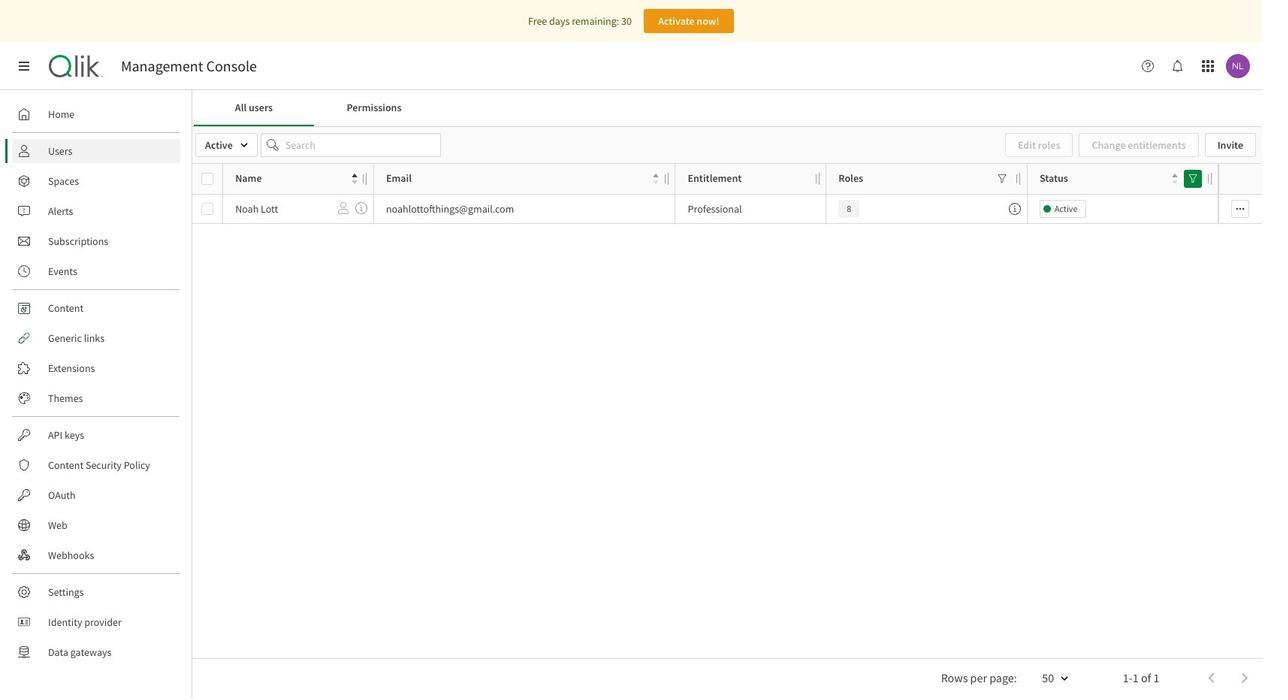 Task type: describe. For each thing, give the bounding box(es) containing it.
Search text field
[[261, 133, 441, 157]]

close sidebar menu image
[[18, 60, 30, 72]]

noah lott image
[[1226, 54, 1250, 78]]

navigation pane element
[[0, 96, 192, 670]]



Task type: locate. For each thing, give the bounding box(es) containing it.
tab panel
[[192, 126, 1262, 698]]

management console element
[[121, 57, 257, 75]]

None field
[[195, 133, 258, 157]]

tab list
[[194, 90, 1261, 126]]



Task type: vqa. For each thing, say whether or not it's contained in the screenshot.
HOME BADGE IMAGE
no



